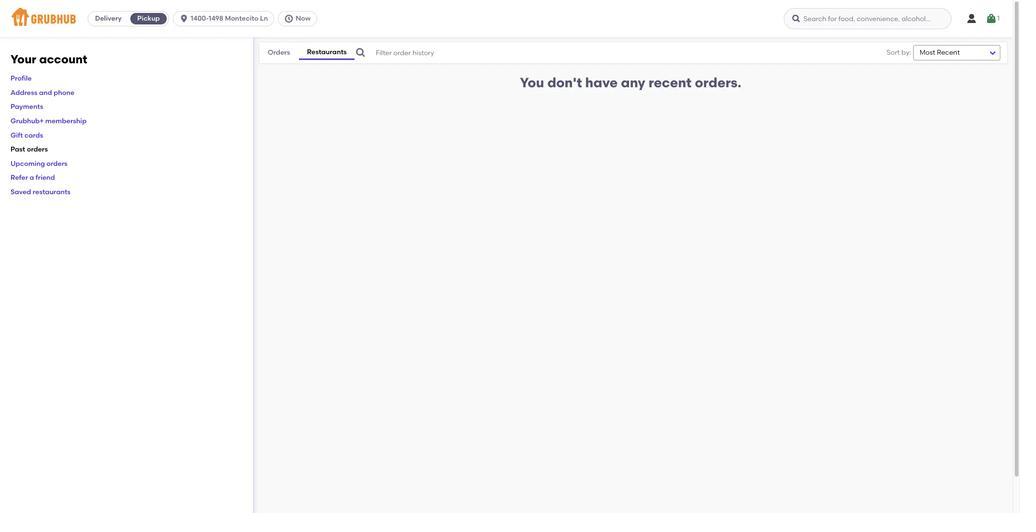 Task type: describe. For each thing, give the bounding box(es) containing it.
1400-1498 montecito ln button
[[173, 11, 278, 26]]

1498
[[209, 14, 223, 23]]

1400-1498 montecito ln
[[191, 14, 268, 23]]

don't
[[548, 74, 582, 91]]

1 svg image from the left
[[967, 13, 978, 24]]

1
[[998, 14, 1000, 22]]

grubhub+ membership link
[[11, 117, 87, 125]]

past
[[11, 145, 25, 154]]

saved restaurants link
[[11, 188, 71, 196]]

svg image inside 1400-1498 montecito ln button
[[179, 14, 189, 23]]

orders for upcoming orders
[[47, 160, 68, 168]]

orders.
[[695, 74, 742, 91]]

any
[[621, 74, 646, 91]]

profile link
[[11, 74, 32, 83]]

refer
[[11, 174, 28, 182]]

sort
[[887, 48, 901, 57]]

address
[[11, 89, 37, 97]]

restaurants button
[[299, 45, 355, 60]]

svg image inside 1 button
[[986, 13, 998, 24]]

gift
[[11, 131, 23, 139]]

membership
[[45, 117, 87, 125]]

recent
[[649, 74, 692, 91]]

friend
[[36, 174, 55, 182]]

your
[[11, 52, 36, 66]]

svg image inside now 'button'
[[284, 14, 294, 23]]

upcoming orders link
[[11, 160, 68, 168]]

you
[[520, 74, 545, 91]]

refer a friend
[[11, 174, 55, 182]]

sort by:
[[887, 48, 912, 57]]

montecito
[[225, 14, 259, 23]]

orders button
[[259, 46, 299, 59]]

restaurants
[[33, 188, 71, 196]]

your account
[[11, 52, 87, 66]]

orders
[[268, 49, 290, 57]]

payments
[[11, 103, 43, 111]]

delivery
[[95, 14, 122, 23]]

by:
[[902, 48, 912, 57]]

have
[[586, 74, 618, 91]]

address and phone link
[[11, 89, 74, 97]]

orders for past orders
[[27, 145, 48, 154]]



Task type: vqa. For each thing, say whether or not it's contained in the screenshot.
the bottom CREAM
no



Task type: locate. For each thing, give the bounding box(es) containing it.
0 horizontal spatial svg image
[[967, 13, 978, 24]]

phone
[[54, 89, 74, 97]]

gift cards
[[11, 131, 43, 139]]

payments link
[[11, 103, 43, 111]]

pickup
[[137, 14, 160, 23]]

1 button
[[986, 10, 1000, 27]]

Search for food, convenience, alcohol... search field
[[784, 8, 952, 29]]

now button
[[278, 11, 321, 26]]

past orders link
[[11, 145, 48, 154]]

restaurants
[[307, 48, 347, 56]]

gift cards link
[[11, 131, 43, 139]]

ln
[[260, 14, 268, 23]]

orders
[[27, 145, 48, 154], [47, 160, 68, 168]]

now
[[296, 14, 311, 23]]

orders up friend
[[47, 160, 68, 168]]

address and phone
[[11, 89, 74, 97]]

0 vertical spatial orders
[[27, 145, 48, 154]]

saved
[[11, 188, 31, 196]]

cards
[[24, 131, 43, 139]]

account
[[39, 52, 87, 66]]

you don't have any recent orders.
[[520, 74, 742, 91]]

1 horizontal spatial svg image
[[986, 13, 998, 24]]

refer a friend link
[[11, 174, 55, 182]]

saved restaurants
[[11, 188, 71, 196]]

past orders
[[11, 145, 48, 154]]

1 vertical spatial orders
[[47, 160, 68, 168]]

upcoming
[[11, 160, 45, 168]]

svg image
[[967, 13, 978, 24], [986, 13, 998, 24]]

main navigation navigation
[[0, 0, 1014, 37]]

and
[[39, 89, 52, 97]]

grubhub+
[[11, 117, 44, 125]]

orders up upcoming orders
[[27, 145, 48, 154]]

pickup button
[[129, 11, 169, 26]]

svg image
[[179, 14, 189, 23], [284, 14, 294, 23], [792, 14, 802, 23], [355, 47, 367, 58]]

a
[[30, 174, 34, 182]]

profile
[[11, 74, 32, 83]]

Filter order history search field
[[355, 42, 864, 63]]

1400-
[[191, 14, 209, 23]]

upcoming orders
[[11, 160, 68, 168]]

grubhub+ membership
[[11, 117, 87, 125]]

delivery button
[[88, 11, 129, 26]]

2 svg image from the left
[[986, 13, 998, 24]]



